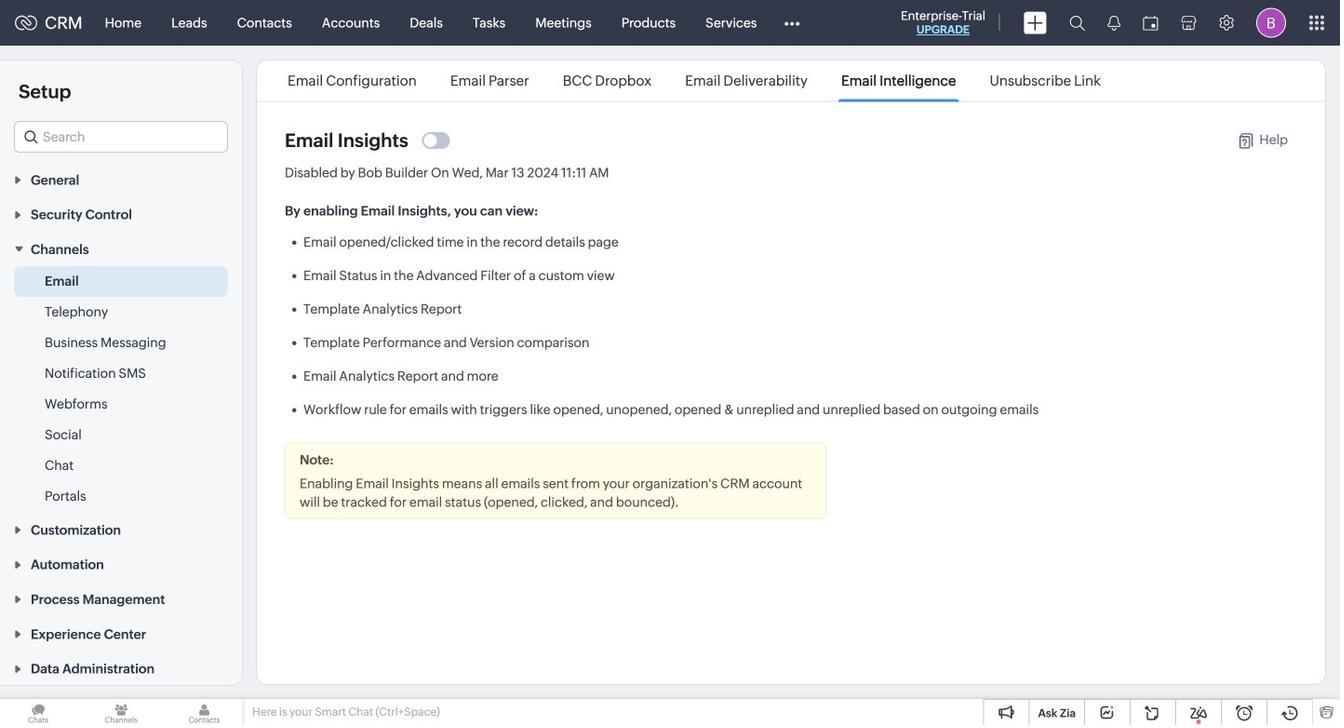 Task type: vqa. For each thing, say whether or not it's contained in the screenshot.
Profile image
yes



Task type: describe. For each thing, give the bounding box(es) containing it.
search image
[[1070, 15, 1086, 31]]

signals image
[[1108, 15, 1121, 31]]

create menu image
[[1024, 12, 1048, 34]]

create menu element
[[1013, 0, 1059, 45]]

search element
[[1059, 0, 1097, 46]]

calendar image
[[1143, 15, 1159, 30]]



Task type: locate. For each thing, give the bounding box(es) containing it.
None field
[[14, 121, 228, 153]]

region
[[0, 266, 242, 512]]

profile image
[[1257, 8, 1287, 38]]

Search text field
[[15, 122, 227, 152]]

channels image
[[83, 699, 160, 725]]

chats image
[[0, 699, 77, 725]]

logo image
[[15, 15, 37, 30]]

contacts image
[[166, 699, 243, 725]]

profile element
[[1246, 0, 1298, 45]]

signals element
[[1097, 0, 1132, 46]]

Other Modules field
[[772, 8, 812, 38]]

list
[[271, 61, 1118, 101]]



